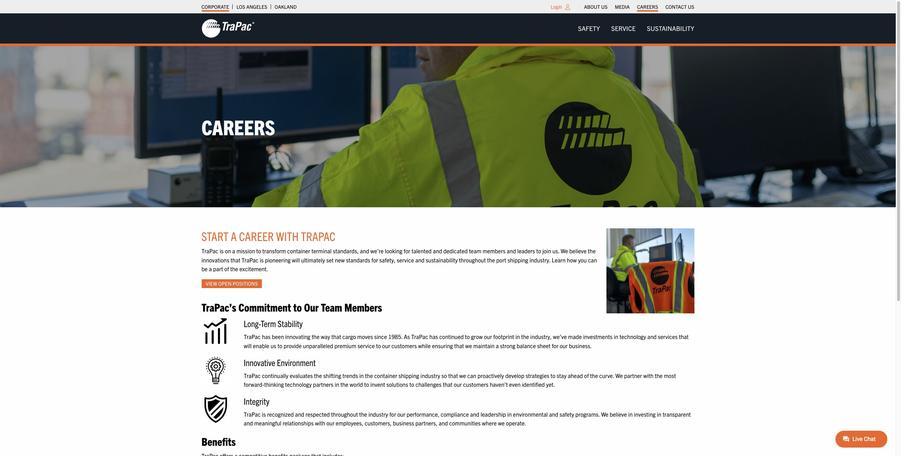 Task type: vqa. For each thing, say whether or not it's contained in the screenshot.
Employee Training link
no



Task type: locate. For each thing, give the bounding box(es) containing it.
us right contact
[[688, 4, 694, 10]]

throughout inside the trapac is recognized and respected throughout the industry for our performance, compliance and leadership in environmental and safety programs. we believe in investing in transparent and meaningful relationships with our employees, customers, business partners, and communities where we operate.
[[331, 411, 358, 418]]

our
[[484, 334, 492, 341], [382, 343, 390, 350], [560, 343, 568, 350], [454, 382, 462, 389], [397, 411, 405, 418], [327, 420, 335, 428]]

1 us from the left
[[601, 4, 608, 10]]

our right the challenges
[[454, 382, 462, 389]]

menu bar up service
[[581, 2, 698, 12]]

0 horizontal spatial will
[[244, 343, 252, 350]]

unparalleled
[[303, 343, 333, 350]]

meaningful
[[254, 420, 281, 428]]

a right be
[[209, 266, 212, 273]]

0 horizontal spatial us
[[601, 4, 608, 10]]

0 vertical spatial menu bar
[[581, 2, 698, 12]]

to left grow at the right of the page
[[465, 334, 470, 341]]

proactively
[[478, 373, 504, 380]]

made
[[568, 334, 582, 341]]

for down we've
[[552, 343, 559, 350]]

1 horizontal spatial technology
[[620, 334, 646, 341]]

industry inside the trapac continually evaluates the shifting trends in the container shipping industry so that we can proactively develop strategies to stay ahead of the curve. we partner with the most forward-thinking technology partners in the world to invent solutions to challenges that our customers haven't even identified yet.
[[421, 373, 440, 380]]

corporate image
[[202, 19, 254, 38]]

of right part
[[224, 266, 229, 273]]

0 vertical spatial of
[[224, 266, 229, 273]]

0 horizontal spatial with
[[276, 229, 299, 244]]

has up ensuring
[[430, 334, 438, 341]]

shipping down leaders on the bottom of page
[[508, 257, 528, 264]]

0 horizontal spatial shipping
[[399, 373, 419, 380]]

partners
[[313, 382, 334, 389]]

is for recognized
[[262, 411, 266, 418]]

shipping up the solutions
[[399, 373, 419, 380]]

service
[[397, 257, 414, 264], [358, 343, 375, 350]]

in left investing
[[628, 411, 633, 418]]

throughout inside trapac is on a mission to transform container terminal standards, and we're looking for talented and dedicated team members and leaders to join us. we believe the innovations that trapac is pioneering will ultimately set new standards for safety, service and sustainability throughout the port shipping industry. learn how you can be a part of the excitement.
[[459, 257, 486, 264]]

1 vertical spatial customers
[[463, 382, 489, 389]]

trapac up terminal
[[301, 229, 335, 244]]

0 horizontal spatial believe
[[569, 248, 587, 255]]

and up sustainability
[[433, 248, 442, 255]]

customers
[[392, 343, 417, 350], [463, 382, 489, 389]]

1 horizontal spatial with
[[315, 420, 325, 428]]

join
[[542, 248, 551, 255]]

our inside the trapac continually evaluates the shifting trends in the container shipping industry so that we can proactively develop strategies to stay ahead of the curve. we partner with the most forward-thinking technology partners in the world to invent solutions to challenges that our customers haven't even identified yet.
[[454, 382, 462, 389]]

will left ultimately in the left bottom of the page
[[292, 257, 300, 264]]

0 vertical spatial service
[[397, 257, 414, 264]]

1 vertical spatial we
[[459, 373, 466, 380]]

2 vertical spatial is
[[262, 411, 266, 418]]

0 vertical spatial with
[[276, 229, 299, 244]]

1 has from the left
[[262, 334, 271, 341]]

with right partner
[[643, 373, 654, 380]]

believe left investing
[[610, 411, 627, 418]]

menu bar containing about us
[[581, 2, 698, 12]]

0 horizontal spatial service
[[358, 343, 375, 350]]

we're
[[370, 248, 384, 255]]

1 vertical spatial industry
[[368, 411, 388, 418]]

1 vertical spatial we
[[601, 411, 609, 418]]

and left services at the bottom right of the page
[[648, 334, 657, 341]]

us
[[271, 343, 276, 350]]

about
[[584, 4, 600, 10]]

1 horizontal spatial has
[[430, 334, 438, 341]]

0 horizontal spatial we
[[561, 248, 568, 255]]

0 vertical spatial can
[[588, 257, 597, 264]]

1 vertical spatial with
[[643, 373, 654, 380]]

technology
[[620, 334, 646, 341], [285, 382, 312, 389]]

0 vertical spatial container
[[287, 248, 310, 255]]

our up the business
[[397, 411, 405, 418]]

leaders
[[517, 248, 535, 255]]

container inside the trapac continually evaluates the shifting trends in the container shipping industry so that we can proactively develop strategies to stay ahead of the curve. we partner with the most forward-thinking technology partners in the world to invent solutions to challenges that our customers haven't even identified yet.
[[374, 373, 397, 380]]

1 horizontal spatial service
[[397, 257, 414, 264]]

benefits
[[202, 435, 236, 449]]

can right you on the right of page
[[588, 257, 597, 264]]

container
[[287, 248, 310, 255], [374, 373, 397, 380]]

2 us from the left
[[688, 4, 694, 10]]

customers down as
[[392, 343, 417, 350]]

trapac's commitment to our team members
[[202, 301, 382, 314]]

footprint
[[493, 334, 514, 341]]

we right so
[[459, 373, 466, 380]]

container up invent
[[374, 373, 397, 380]]

trapac inside the trapac continually evaluates the shifting trends in the container shipping industry so that we can proactively develop strategies to stay ahead of the curve. we partner with the most forward-thinking technology partners in the world to invent solutions to challenges that our customers haven't even identified yet.
[[244, 373, 261, 380]]

evaluates
[[290, 373, 313, 380]]

our down respected
[[327, 420, 335, 428]]

1985.
[[388, 334, 403, 341]]

1 vertical spatial of
[[584, 373, 589, 380]]

a inside trapac has been innovating the way that cargo moves since 1985. as trapac has continued to grow our footprint in the industry, we've made investments in technology and services that will enable us to provide unparalleled premium service to our customers while ensuring that we maintain a strong balance sheet for our business.
[[496, 343, 499, 350]]

will left "enable"
[[244, 343, 252, 350]]

1 vertical spatial careers
[[202, 114, 275, 140]]

believe
[[569, 248, 587, 255], [610, 411, 627, 418]]

stay
[[557, 373, 567, 380]]

services
[[658, 334, 678, 341]]

1 vertical spatial menu bar
[[573, 21, 700, 36]]

believe up you on the right of page
[[569, 248, 587, 255]]

0 horizontal spatial can
[[467, 373, 476, 380]]

in
[[516, 334, 520, 341], [614, 334, 618, 341], [359, 373, 364, 380], [335, 382, 339, 389], [507, 411, 512, 418], [628, 411, 633, 418], [657, 411, 661, 418]]

shipping inside trapac is on a mission to transform container terminal standards, and we're looking for talented and dedicated team members and leaders to join us. we believe the innovations that trapac is pioneering will ultimately set new standards for safety, service and sustainability throughout the port shipping industry. learn how you can be a part of the excitement.
[[508, 257, 528, 264]]

the
[[588, 248, 596, 255], [487, 257, 495, 264], [230, 266, 238, 273], [312, 334, 320, 341], [521, 334, 529, 341], [314, 373, 322, 380], [365, 373, 373, 380], [590, 373, 598, 380], [655, 373, 663, 380], [341, 382, 348, 389], [359, 411, 367, 418]]

is up "excitement."
[[260, 257, 264, 264]]

for
[[404, 248, 410, 255], [372, 257, 378, 264], [552, 343, 559, 350], [390, 411, 396, 418]]

term
[[261, 318, 276, 330]]

shipping inside the trapac continually evaluates the shifting trends in the container shipping industry so that we can proactively develop strategies to stay ahead of the curve. we partner with the most forward-thinking technology partners in the world to invent solutions to challenges that our customers haven't even identified yet.
[[399, 373, 419, 380]]

that down continued
[[454, 343, 464, 350]]

we down grow at the right of the page
[[465, 343, 472, 350]]

for inside the trapac is recognized and respected throughout the industry for our performance, compliance and leadership in environmental and safety programs. we believe in investing in transparent and meaningful relationships with our employees, customers, business partners, and communities where we operate.
[[390, 411, 396, 418]]

and up standards
[[360, 248, 369, 255]]

trapac is on a mission to transform container terminal standards, and we're looking for talented and dedicated team members and leaders to join us. we believe the innovations that trapac is pioneering will ultimately set new standards for safety, service and sustainability throughout the port shipping industry. learn how you can be a part of the excitement.
[[202, 248, 597, 273]]

in up world
[[359, 373, 364, 380]]

for up the business
[[390, 411, 396, 418]]

partners,
[[416, 420, 438, 428]]

container up ultimately in the left bottom of the page
[[287, 248, 310, 255]]

technology left services at the bottom right of the page
[[620, 334, 646, 341]]

1 horizontal spatial we
[[601, 411, 609, 418]]

sustainability
[[647, 24, 694, 32]]

that down on
[[231, 257, 240, 264]]

2 horizontal spatial with
[[643, 373, 654, 380]]

customers down proactively
[[463, 382, 489, 389]]

1 horizontal spatial container
[[374, 373, 397, 380]]

1 horizontal spatial of
[[584, 373, 589, 380]]

us
[[601, 4, 608, 10], [688, 4, 694, 10]]

and down compliance
[[439, 420, 448, 428]]

1 horizontal spatial will
[[292, 257, 300, 264]]

a left strong
[[496, 343, 499, 350]]

set
[[326, 257, 334, 264]]

while
[[418, 343, 431, 350]]

that right so
[[448, 373, 458, 380]]

safety link
[[573, 21, 606, 36]]

trapac up forward-
[[244, 373, 261, 380]]

2 has from the left
[[430, 334, 438, 341]]

1 horizontal spatial customers
[[463, 382, 489, 389]]

0 horizontal spatial of
[[224, 266, 229, 273]]

sheet
[[537, 343, 551, 350]]

service inside trapac is on a mission to transform container terminal standards, and we're looking for talented and dedicated team members and leaders to join us. we believe the innovations that trapac is pioneering will ultimately set new standards for safety, service and sustainability throughout the port shipping industry. learn how you can be a part of the excitement.
[[397, 257, 414, 264]]

members
[[344, 301, 382, 314]]

menu bar
[[581, 2, 698, 12], [573, 21, 700, 36]]

0 vertical spatial believe
[[569, 248, 587, 255]]

has
[[262, 334, 271, 341], [430, 334, 438, 341]]

throughout down team
[[459, 257, 486, 264]]

business.
[[569, 343, 592, 350]]

thinking
[[264, 382, 284, 389]]

contact us
[[666, 4, 694, 10]]

1 vertical spatial container
[[374, 373, 397, 380]]

trends
[[343, 373, 358, 380]]

in down shifting
[[335, 382, 339, 389]]

0 vertical spatial is
[[220, 248, 224, 255]]

and left the safety
[[549, 411, 558, 418]]

can left proactively
[[467, 373, 476, 380]]

to right "mission"
[[256, 248, 261, 255]]

trapac has been innovating the way that cargo moves since 1985. as trapac has continued to grow our footprint in the industry, we've made investments in technology and services that will enable us to provide unparalleled premium service to our customers while ensuring that we maintain a strong balance sheet for our business.
[[244, 334, 689, 350]]

part
[[213, 266, 223, 273]]

has up "enable"
[[262, 334, 271, 341]]

industry.
[[530, 257, 551, 264]]

in right investing
[[657, 411, 661, 418]]

1 horizontal spatial shipping
[[508, 257, 528, 264]]

pioneering
[[265, 257, 291, 264]]

los angeles
[[237, 4, 267, 10]]

2 vertical spatial we
[[498, 420, 505, 428]]

technology down evaluates
[[285, 382, 312, 389]]

trapac inside the trapac is recognized and respected throughout the industry for our performance, compliance and leadership in environmental and safety programs. we believe in investing in transparent and meaningful relationships with our employees, customers, business partners, and communities where we operate.
[[244, 411, 261, 418]]

0 horizontal spatial industry
[[368, 411, 388, 418]]

to
[[256, 248, 261, 255], [536, 248, 541, 255], [293, 301, 302, 314], [465, 334, 470, 341], [278, 343, 282, 350], [376, 343, 381, 350], [551, 373, 556, 380], [364, 382, 369, 389], [410, 382, 414, 389]]

can inside trapac is on a mission to transform container terminal standards, and we're looking for talented and dedicated team members and leaders to join us. we believe the innovations that trapac is pioneering will ultimately set new standards for safety, service and sustainability throughout the port shipping industry. learn how you can be a part of the excitement.
[[588, 257, 597, 264]]

a up on
[[231, 229, 237, 244]]

a
[[231, 229, 237, 244], [232, 248, 235, 255], [209, 266, 212, 273], [496, 343, 499, 350]]

0 vertical spatial we
[[561, 248, 568, 255]]

0 horizontal spatial throughout
[[331, 411, 358, 418]]

continually
[[262, 373, 289, 380]]

we down leadership
[[498, 420, 505, 428]]

service down looking
[[397, 257, 414, 264]]

and up communities
[[470, 411, 479, 418]]

0 vertical spatial technology
[[620, 334, 646, 341]]

our down since
[[382, 343, 390, 350]]

we right us.
[[561, 248, 568, 255]]

long-term stability
[[244, 318, 303, 330]]

dedicated
[[443, 248, 468, 255]]

industry
[[421, 373, 440, 380], [368, 411, 388, 418]]

performance,
[[407, 411, 439, 418]]

2 vertical spatial with
[[315, 420, 325, 428]]

container inside trapac is on a mission to transform container terminal standards, and we're looking for talented and dedicated team members and leaders to join us. we believe the innovations that trapac is pioneering will ultimately set new standards for safety, service and sustainability throughout the port shipping industry. learn how you can be a part of the excitement.
[[287, 248, 310, 255]]

believe inside the trapac is recognized and respected throughout the industry for our performance, compliance and leadership in environmental and safety programs. we believe in investing in transparent and meaningful relationships with our employees, customers, business partners, and communities where we operate.
[[610, 411, 627, 418]]

way
[[321, 334, 330, 341]]

of
[[224, 266, 229, 273], [584, 373, 589, 380]]

0 horizontal spatial has
[[262, 334, 271, 341]]

1 horizontal spatial industry
[[421, 373, 440, 380]]

service inside trapac has been innovating the way that cargo moves since 1985. as trapac has continued to grow our footprint in the industry, we've made investments in technology and services that will enable us to provide unparalleled premium service to our customers while ensuring that we maintain a strong balance sheet for our business.
[[358, 343, 375, 350]]

is left on
[[220, 248, 224, 255]]

about us
[[584, 4, 608, 10]]

to right world
[[364, 382, 369, 389]]

that down so
[[443, 382, 453, 389]]

innovations
[[202, 257, 229, 264]]

is inside the trapac is recognized and respected throughout the industry for our performance, compliance and leadership in environmental and safety programs. we believe in investing in transparent and meaningful relationships with our employees, customers, business partners, and communities where we operate.
[[262, 411, 266, 418]]

careers link
[[637, 2, 658, 12]]

members
[[483, 248, 506, 255]]

with inside the trapac continually evaluates the shifting trends in the container shipping industry so that we can proactively develop strategies to stay ahead of the curve. we partner with the most forward-thinking technology partners in the world to invent solutions to challenges that our customers haven't even identified yet.
[[643, 373, 654, 380]]

us right "about"
[[601, 4, 608, 10]]

oakland link
[[275, 2, 297, 12]]

us for contact us
[[688, 4, 694, 10]]

with inside the trapac is recognized and respected throughout the industry for our performance, compliance and leadership in environmental and safety programs. we believe in investing in transparent and meaningful relationships with our employees, customers, business partners, and communities where we operate.
[[315, 420, 325, 428]]

1 vertical spatial shipping
[[399, 373, 419, 380]]

been
[[272, 334, 284, 341]]

service down moves
[[358, 343, 375, 350]]

1 vertical spatial service
[[358, 343, 375, 350]]

provide
[[284, 343, 302, 350]]

1 horizontal spatial us
[[688, 4, 694, 10]]

looking
[[385, 248, 402, 255]]

1 vertical spatial can
[[467, 373, 476, 380]]

about us link
[[584, 2, 608, 12]]

0 vertical spatial industry
[[421, 373, 440, 380]]

trapac up while
[[411, 334, 428, 341]]

light image
[[565, 4, 570, 10]]

trapac down the integrity
[[244, 411, 261, 418]]

develop
[[505, 373, 524, 380]]

0 horizontal spatial customers
[[392, 343, 417, 350]]

1 vertical spatial will
[[244, 343, 252, 350]]

leadership
[[481, 411, 506, 418]]

long-
[[244, 318, 261, 330]]

premium
[[335, 343, 356, 350]]

industry up customers, in the bottom of the page
[[368, 411, 388, 418]]

of right ahead
[[584, 373, 589, 380]]

start a career with trapac main content
[[195, 229, 701, 457]]

investing
[[634, 411, 656, 418]]

our up maintain
[[484, 334, 492, 341]]

team
[[321, 301, 342, 314]]

we right programs.
[[601, 411, 609, 418]]

careers
[[637, 4, 658, 10], [202, 114, 275, 140]]

sustainability
[[426, 257, 458, 264]]

0 horizontal spatial technology
[[285, 382, 312, 389]]

0 vertical spatial we
[[465, 343, 472, 350]]

and
[[360, 248, 369, 255], [433, 248, 442, 255], [507, 248, 516, 255], [415, 257, 425, 264], [648, 334, 657, 341], [295, 411, 304, 418], [470, 411, 479, 418], [549, 411, 558, 418], [244, 420, 253, 428], [439, 420, 448, 428]]

with down respected
[[315, 420, 325, 428]]

with up transform
[[276, 229, 299, 244]]

we've
[[553, 334, 567, 341]]

to right the us
[[278, 343, 282, 350]]

is
[[220, 248, 224, 255], [260, 257, 264, 264], [262, 411, 266, 418]]

0 vertical spatial throughout
[[459, 257, 486, 264]]

0 vertical spatial shipping
[[508, 257, 528, 264]]

innovative
[[244, 357, 275, 368]]

that right way
[[331, 334, 341, 341]]

menu bar down careers link
[[573, 21, 700, 36]]

0 horizontal spatial container
[[287, 248, 310, 255]]

1 horizontal spatial can
[[588, 257, 597, 264]]

ahead
[[568, 373, 583, 380]]

0 vertical spatial customers
[[392, 343, 417, 350]]

throughout up employees,
[[331, 411, 358, 418]]

1 horizontal spatial believe
[[610, 411, 627, 418]]

and down the talented
[[415, 257, 425, 264]]

1 vertical spatial technology
[[285, 382, 312, 389]]

0 vertical spatial will
[[292, 257, 300, 264]]

oakland
[[275, 4, 297, 10]]

industry up the challenges
[[421, 373, 440, 380]]

los angeles link
[[237, 2, 267, 12]]

1 vertical spatial throughout
[[331, 411, 358, 418]]

and inside trapac has been innovating the way that cargo moves since 1985. as trapac has continued to grow our footprint in the industry, we've made investments in technology and services that will enable us to provide unparalleled premium service to our customers while ensuring that we maintain a strong balance sheet for our business.
[[648, 334, 657, 341]]

1 vertical spatial believe
[[610, 411, 627, 418]]

1 horizontal spatial careers
[[637, 4, 658, 10]]

1 horizontal spatial throughout
[[459, 257, 486, 264]]

that inside trapac is on a mission to transform container terminal standards, and we're looking for talented and dedicated team members and leaders to join us. we believe the innovations that trapac is pioneering will ultimately set new standards for safety, service and sustainability throughout the port shipping industry. learn how you can be a part of the excitement.
[[231, 257, 240, 264]]

talented
[[412, 248, 432, 255]]

0 vertical spatial careers
[[637, 4, 658, 10]]

is up meaningful
[[262, 411, 266, 418]]

to left stay
[[551, 373, 556, 380]]

environmental
[[513, 411, 548, 418]]

to left join
[[536, 248, 541, 255]]



Task type: describe. For each thing, give the bounding box(es) containing it.
we inside the trapac is recognized and respected throughout the industry for our performance, compliance and leadership in environmental and safety programs. we believe in investing in transparent and meaningful relationships with our employees, customers, business partners, and communities where we operate.
[[601, 411, 609, 418]]

innovating
[[285, 334, 310, 341]]

to down since
[[376, 343, 381, 350]]

will inside trapac is on a mission to transform container terminal standards, and we're looking for talented and dedicated team members and leaders to join us. we believe the innovations that trapac is pioneering will ultimately set new standards for safety, service and sustainability throughout the port shipping industry. learn how you can be a part of the excitement.
[[292, 257, 300, 264]]

cargo
[[342, 334, 356, 341]]

partner
[[624, 373, 642, 380]]

employees,
[[336, 420, 363, 428]]

for down we're
[[372, 257, 378, 264]]

stability
[[278, 318, 303, 330]]

team
[[469, 248, 481, 255]]

so
[[442, 373, 447, 380]]

trapac up innovations
[[202, 248, 218, 255]]

compliance
[[441, 411, 469, 418]]

the inside the trapac is recognized and respected throughout the industry for our performance, compliance and leadership in environmental and safety programs. we believe in investing in transparent and meaningful relationships with our employees, customers, business partners, and communities where we operate.
[[359, 411, 367, 418]]

investments
[[583, 334, 613, 341]]

and left meaningful
[[244, 420, 253, 428]]

we inside the trapac continually evaluates the shifting trends in the container shipping industry so that we can proactively develop strategies to stay ahead of the curve. we partner with the most forward-thinking technology partners in the world to invent solutions to challenges that our customers haven't even identified yet.
[[459, 373, 466, 380]]

service link
[[606, 21, 641, 36]]

of inside trapac is on a mission to transform container terminal standards, and we're looking for talented and dedicated team members and leaders to join us. we believe the innovations that trapac is pioneering will ultimately set new standards for safety, service and sustainability throughout the port shipping industry. learn how you can be a part of the excitement.
[[224, 266, 229, 273]]

how
[[567, 257, 577, 264]]

enable
[[253, 343, 269, 350]]

as
[[404, 334, 410, 341]]

shifting
[[323, 373, 341, 380]]

menu bar containing safety
[[573, 21, 700, 36]]

and left leaders on the bottom of page
[[507, 248, 516, 255]]

angeles
[[246, 4, 267, 10]]

can inside the trapac continually evaluates the shifting trends in the container shipping industry so that we can proactively develop strategies to stay ahead of the curve. we partner with the most forward-thinking technology partners in the world to invent solutions to challenges that our customers haven't even identified yet.
[[467, 373, 476, 380]]

believe inside trapac is on a mission to transform container terminal standards, and we're looking for talented and dedicated team members and leaders to join us. we believe the innovations that trapac is pioneering will ultimately set new standards for safety, service and sustainability throughout the port shipping industry. learn how you can be a part of the excitement.
[[569, 248, 587, 255]]

you
[[578, 257, 587, 264]]

of inside the trapac continually evaluates the shifting trends in the container shipping industry so that we can proactively develop strategies to stay ahead of the curve. we partner with the most forward-thinking technology partners in the world to invent solutions to challenges that our customers haven't even identified yet.
[[584, 373, 589, 380]]

is for on
[[220, 248, 224, 255]]

customers inside trapac has been innovating the way that cargo moves since 1985. as trapac has continued to grow our footprint in the industry, we've made investments in technology and services that will enable us to provide unparalleled premium service to our customers while ensuring that we maintain a strong balance sheet for our business.
[[392, 343, 417, 350]]

port
[[496, 257, 506, 264]]

to left our
[[293, 301, 302, 314]]

industry inside the trapac is recognized and respected throughout the industry for our performance, compliance and leadership in environmental and safety programs. we believe in investing in transparent and meaningful relationships with our employees, customers, business partners, and communities where we operate.
[[368, 411, 388, 418]]

yet.
[[546, 382, 555, 389]]

world
[[350, 382, 363, 389]]

we inside the trapac is recognized and respected throughout the industry for our performance, compliance and leadership in environmental and safety programs. we believe in investing in transparent and meaningful relationships with our employees, customers, business partners, and communities where we operate.
[[498, 420, 505, 428]]

in right investments on the right of the page
[[614, 334, 618, 341]]

positions
[[233, 281, 258, 287]]

customers inside the trapac continually evaluates the shifting trends in the container shipping industry so that we can proactively develop strategies to stay ahead of the curve. we partner with the most forward-thinking technology partners in the world to invent solutions to challenges that our customers haven't even identified yet.
[[463, 382, 489, 389]]

start a career with trapac
[[202, 229, 335, 244]]

and up relationships
[[295, 411, 304, 418]]

technology inside trapac has been innovating the way that cargo moves since 1985. as trapac has continued to grow our footprint in the industry, we've made investments in technology and services that will enable us to provide unparalleled premium service to our customers while ensuring that we maintain a strong balance sheet for our business.
[[620, 334, 646, 341]]

trapac up "excitement."
[[242, 257, 259, 264]]

operate.
[[506, 420, 526, 428]]

in up operate.
[[507, 411, 512, 418]]

to right the solutions
[[410, 382, 414, 389]]

invent
[[370, 382, 385, 389]]

view open positions
[[206, 281, 258, 287]]

transform
[[262, 248, 286, 255]]

moves
[[357, 334, 373, 341]]

relationships
[[283, 420, 314, 428]]

login
[[551, 4, 562, 10]]

trapac continually evaluates the shifting trends in the container shipping industry so that we can proactively develop strategies to stay ahead of the curve. we partner with the most forward-thinking technology partners in the world to invent solutions to challenges that our customers haven't even identified yet.
[[244, 373, 676, 389]]

balance
[[517, 343, 536, 350]]

standards,
[[333, 248, 359, 255]]

programs.
[[575, 411, 600, 418]]

career
[[239, 229, 274, 244]]

continued
[[439, 334, 464, 341]]

we inside trapac has been innovating the way that cargo moves since 1985. as trapac has continued to grow our footprint in the industry, we've made investments in technology and services that will enable us to provide unparalleled premium service to our customers while ensuring that we maintain a strong balance sheet for our business.
[[465, 343, 472, 350]]

safety
[[560, 411, 574, 418]]

a right on
[[232, 248, 235, 255]]

login link
[[551, 4, 562, 10]]

even
[[509, 382, 521, 389]]

ultimately
[[301, 257, 325, 264]]

corporate link
[[202, 2, 229, 12]]

on
[[225, 248, 231, 255]]

for inside trapac has been innovating the way that cargo moves since 1985. as trapac has continued to grow our footprint in the industry, we've made investments in technology and services that will enable us to provide unparalleled premium service to our customers while ensuring that we maintain a strong balance sheet for our business.
[[552, 343, 559, 350]]

1 vertical spatial is
[[260, 257, 264, 264]]

media
[[615, 4, 630, 10]]

excitement.
[[239, 266, 268, 273]]

environment
[[277, 357, 316, 368]]

transparent
[[663, 411, 691, 418]]

service
[[611, 24, 636, 32]]

open
[[218, 281, 232, 287]]

respected
[[306, 411, 330, 418]]

in up balance
[[516, 334, 520, 341]]

learn
[[552, 257, 566, 264]]

challenges
[[416, 382, 442, 389]]

safety,
[[379, 257, 396, 264]]

curve. we
[[599, 373, 623, 380]]

trapac up "enable"
[[244, 334, 261, 341]]

us for about us
[[601, 4, 608, 10]]

mission
[[236, 248, 255, 255]]

innovative environment
[[244, 357, 316, 368]]

corporate
[[202, 4, 229, 10]]

sustainability link
[[641, 21, 700, 36]]

contact
[[666, 4, 687, 10]]

trapac is recognized and respected throughout the industry for our performance, compliance and leadership in environmental and safety programs. we believe in investing in transparent and meaningful relationships with our employees, customers, business partners, and communities where we operate.
[[244, 411, 691, 428]]

business
[[393, 420, 414, 428]]

integrity
[[244, 396, 269, 407]]

we inside trapac is on a mission to transform container terminal standards, and we're looking for talented and dedicated team members and leaders to join us. we believe the innovations that trapac is pioneering will ultimately set new standards for safety, service and sustainability throughout the port shipping industry. learn how you can be a part of the excitement.
[[561, 248, 568, 255]]

trapac's
[[202, 301, 236, 314]]

communities
[[449, 420, 481, 428]]

our down we've
[[560, 343, 568, 350]]

standards
[[346, 257, 370, 264]]

solutions
[[387, 382, 408, 389]]

that right services at the bottom right of the page
[[679, 334, 689, 341]]

most
[[664, 373, 676, 380]]

for right looking
[[404, 248, 410, 255]]

technology inside the trapac continually evaluates the shifting trends in the container shipping industry so that we can proactively develop strategies to stay ahead of the curve. we partner with the most forward-thinking technology partners in the world to invent solutions to challenges that our customers haven't even identified yet.
[[285, 382, 312, 389]]

will inside trapac has been innovating the way that cargo moves since 1985. as trapac has continued to grow our footprint in the industry, we've made investments in technology and services that will enable us to provide unparalleled premium service to our customers while ensuring that we maintain a strong balance sheet for our business.
[[244, 343, 252, 350]]

los
[[237, 4, 245, 10]]

0 horizontal spatial careers
[[202, 114, 275, 140]]

industry,
[[530, 334, 552, 341]]

identified
[[522, 382, 545, 389]]



